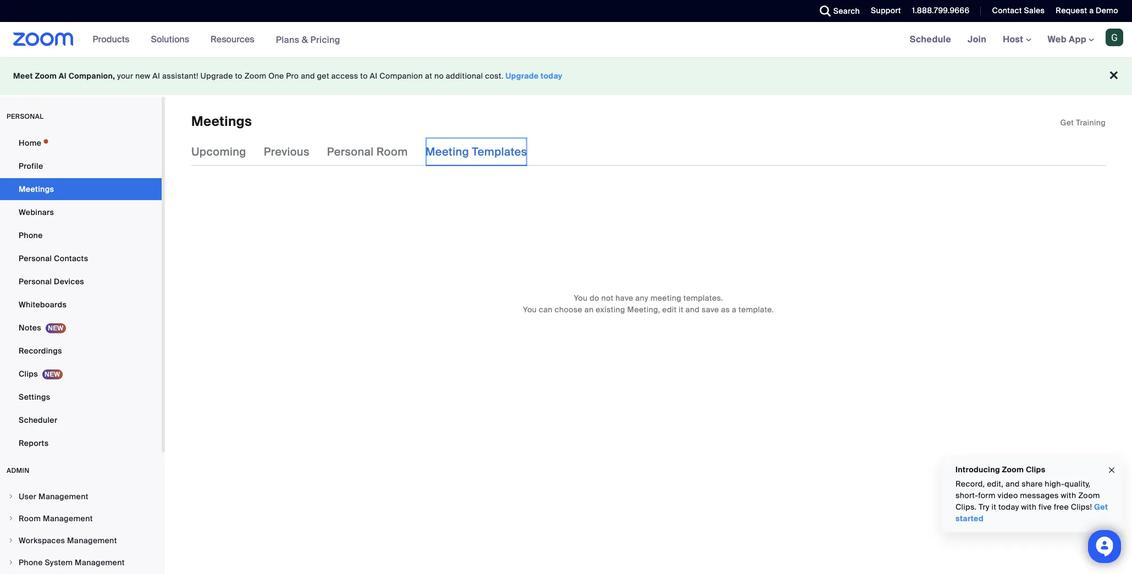 Task type: describe. For each thing, give the bounding box(es) containing it.
2 to from the left
[[361, 71, 368, 81]]

request a demo
[[1057, 6, 1119, 15]]

record, edit, and share high-quality, short-form video messages with zoom clips. try it today with five free clips!
[[956, 479, 1101, 512]]

whiteboards
[[19, 300, 67, 310]]

get started link
[[956, 502, 1109, 524]]

existing
[[596, 305, 626, 315]]

as
[[722, 305, 730, 315]]

messages
[[1021, 491, 1060, 501]]

templates
[[472, 145, 527, 159]]

and inside meet zoom ai companion, footer
[[301, 71, 315, 81]]

admin menu menu
[[0, 486, 162, 574]]

room inside menu item
[[19, 514, 41, 524]]

today inside meet zoom ai companion, footer
[[541, 71, 563, 81]]

video
[[998, 491, 1019, 501]]

quality,
[[1065, 479, 1091, 489]]

clips.
[[956, 502, 977, 512]]

meeting templates
[[426, 145, 527, 159]]

it for edit
[[679, 305, 684, 315]]

meet
[[13, 71, 33, 81]]

room inside tabs of meeting tab list
[[377, 145, 408, 159]]

solutions button
[[151, 22, 194, 57]]

management inside phone system management menu item
[[75, 558, 125, 568]]

companion,
[[69, 71, 115, 81]]

and inside record, edit, and share high-quality, short-form video messages with zoom clips. try it today with five free clips!
[[1006, 479, 1020, 489]]

sales
[[1025, 6, 1046, 15]]

profile
[[19, 161, 43, 171]]

meeting
[[651, 293, 682, 303]]

cost.
[[485, 71, 504, 81]]

it for try
[[992, 502, 997, 512]]

whiteboards link
[[0, 294, 162, 316]]

contacts
[[54, 254, 88, 264]]

template.
[[739, 305, 774, 315]]

home
[[19, 138, 41, 148]]

notes link
[[0, 317, 162, 339]]

zoom up edit,
[[1003, 465, 1025, 475]]

clips!
[[1072, 502, 1093, 512]]

get started
[[956, 502, 1109, 524]]

right image for room management
[[8, 516, 14, 522]]

room management menu item
[[0, 508, 162, 529]]

notes
[[19, 323, 41, 333]]

zoom right meet
[[35, 71, 57, 81]]

new
[[135, 71, 151, 81]]

record,
[[956, 479, 986, 489]]

1 vertical spatial with
[[1022, 502, 1037, 512]]

get
[[317, 71, 329, 81]]

recordings
[[19, 346, 62, 356]]

phone link
[[0, 224, 162, 246]]

get for get training
[[1061, 118, 1075, 128]]

workspaces
[[19, 536, 65, 546]]

plans & pricing
[[276, 34, 341, 45]]

free
[[1055, 502, 1070, 512]]

2 upgrade from the left
[[506, 71, 539, 81]]

no
[[435, 71, 444, 81]]

1 vertical spatial clips
[[1027, 465, 1046, 475]]

choose
[[555, 305, 583, 315]]

scheduler link
[[0, 409, 162, 431]]

webinars link
[[0, 201, 162, 223]]

zoom left one
[[245, 71, 267, 81]]

have
[[616, 293, 634, 303]]

short-
[[956, 491, 979, 501]]

room management
[[19, 514, 93, 524]]

high-
[[1046, 479, 1065, 489]]

1 ai from the left
[[59, 71, 67, 81]]

pro
[[286, 71, 299, 81]]

personal menu menu
[[0, 132, 162, 456]]

personal for personal room
[[327, 145, 374, 159]]

edit,
[[988, 479, 1004, 489]]

personal contacts link
[[0, 248, 162, 270]]

system
[[45, 558, 73, 568]]

contact
[[993, 6, 1023, 15]]

resources
[[211, 34, 255, 45]]

right image
[[8, 538, 14, 544]]

2 ai from the left
[[153, 71, 160, 81]]

zoom logo image
[[13, 32, 74, 46]]

products
[[93, 34, 130, 45]]

companion
[[380, 71, 423, 81]]

solutions
[[151, 34, 189, 45]]

phone system management
[[19, 558, 125, 568]]

support
[[872, 6, 902, 15]]

host button
[[1004, 34, 1032, 45]]

join link
[[960, 22, 995, 57]]

form
[[979, 491, 996, 501]]

today inside record, edit, and share high-quality, short-form video messages with zoom clips. try it today with five free clips!
[[999, 502, 1020, 512]]

reports link
[[0, 432, 162, 454]]

schedule link
[[902, 22, 960, 57]]

can
[[539, 305, 553, 315]]

search button
[[812, 0, 863, 22]]

join
[[968, 34, 987, 45]]

meetings inside personal menu menu
[[19, 184, 54, 194]]

assistant!
[[162, 71, 199, 81]]

reports
[[19, 438, 49, 448]]

1 vertical spatial you
[[523, 305, 537, 315]]

a inside you do not have any meeting templates. you can choose an existing meeting, edit it and save as a template.
[[732, 305, 737, 315]]

not
[[602, 293, 614, 303]]

pricing
[[311, 34, 341, 45]]

previous
[[264, 145, 310, 159]]

3 ai from the left
[[370, 71, 378, 81]]

1.888.799.9666
[[913, 6, 970, 15]]



Task type: vqa. For each thing, say whether or not it's contained in the screenshot.
'info outline' icon
no



Task type: locate. For each thing, give the bounding box(es) containing it.
it right "try"
[[992, 502, 997, 512]]

phone system management menu item
[[0, 552, 162, 573]]

2 right image from the top
[[8, 516, 14, 522]]

phone
[[19, 231, 43, 240], [19, 558, 43, 568]]

resources button
[[211, 22, 259, 57]]

1 vertical spatial today
[[999, 502, 1020, 512]]

schedule
[[910, 34, 952, 45]]

0 vertical spatial with
[[1062, 491, 1077, 501]]

close image
[[1108, 464, 1117, 477]]

do
[[590, 293, 600, 303]]

1 horizontal spatial get
[[1095, 502, 1109, 512]]

a
[[1090, 6, 1095, 15], [732, 305, 737, 315]]

management up the room management
[[39, 492, 88, 502]]

management for workspaces management
[[67, 536, 117, 546]]

0 vertical spatial right image
[[8, 494, 14, 500]]

banner
[[0, 22, 1133, 58]]

1 horizontal spatial ai
[[153, 71, 160, 81]]

meetings up upcoming
[[191, 113, 252, 130]]

get training
[[1061, 118, 1106, 128]]

management inside workspaces management menu item
[[67, 536, 117, 546]]

0 vertical spatial clips
[[19, 369, 38, 379]]

0 horizontal spatial ai
[[59, 71, 67, 81]]

1 horizontal spatial meetings
[[191, 113, 252, 130]]

management for room management
[[43, 514, 93, 524]]

1 horizontal spatial and
[[686, 305, 700, 315]]

you left "can"
[[523, 305, 537, 315]]

and down templates.
[[686, 305, 700, 315]]

web
[[1048, 34, 1067, 45]]

0 horizontal spatial a
[[732, 305, 737, 315]]

ai left companion
[[370, 71, 378, 81]]

1 vertical spatial and
[[686, 305, 700, 315]]

profile picture image
[[1106, 29, 1124, 46]]

0 horizontal spatial upgrade
[[201, 71, 233, 81]]

0 vertical spatial get
[[1061, 118, 1075, 128]]

and left the get
[[301, 71, 315, 81]]

right image inside the room management menu item
[[8, 516, 14, 522]]

0 vertical spatial room
[[377, 145, 408, 159]]

meeting
[[426, 145, 469, 159]]

management
[[39, 492, 88, 502], [43, 514, 93, 524], [67, 536, 117, 546], [75, 558, 125, 568]]

save
[[702, 305, 720, 315]]

get left training
[[1061, 118, 1075, 128]]

get right clips!
[[1095, 502, 1109, 512]]

2 vertical spatial personal
[[19, 277, 52, 287]]

1 right image from the top
[[8, 494, 14, 500]]

clips up settings
[[19, 369, 38, 379]]

your
[[117, 71, 133, 81]]

clips link
[[0, 363, 162, 385]]

1 vertical spatial right image
[[8, 516, 14, 522]]

1 horizontal spatial it
[[992, 502, 997, 512]]

&
[[302, 34, 308, 45]]

0 vertical spatial a
[[1090, 6, 1095, 15]]

banner containing products
[[0, 22, 1133, 58]]

personal for personal devices
[[19, 277, 52, 287]]

1 vertical spatial personal
[[19, 254, 52, 264]]

personal devices link
[[0, 271, 162, 293]]

webinars
[[19, 207, 54, 217]]

phone down "webinars"
[[19, 231, 43, 240]]

zoom
[[35, 71, 57, 81], [245, 71, 267, 81], [1003, 465, 1025, 475], [1079, 491, 1101, 501]]

0 vertical spatial today
[[541, 71, 563, 81]]

user management
[[19, 492, 88, 502]]

0 horizontal spatial and
[[301, 71, 315, 81]]

get
[[1061, 118, 1075, 128], [1095, 502, 1109, 512]]

get for get started
[[1095, 502, 1109, 512]]

right image for phone system management
[[8, 560, 14, 566]]

personal
[[7, 112, 44, 121]]

2 vertical spatial and
[[1006, 479, 1020, 489]]

ai right new
[[153, 71, 160, 81]]

0 horizontal spatial you
[[523, 305, 537, 315]]

meet zoom ai companion, footer
[[0, 57, 1133, 95]]

upgrade right cost.
[[506, 71, 539, 81]]

tabs of meeting tab list
[[191, 138, 545, 166]]

settings
[[19, 392, 50, 402]]

settings link
[[0, 386, 162, 408]]

1 upgrade from the left
[[201, 71, 233, 81]]

home link
[[0, 132, 162, 154]]

scheduler
[[19, 415, 57, 425]]

0 vertical spatial and
[[301, 71, 315, 81]]

1 phone from the top
[[19, 231, 43, 240]]

user management menu item
[[0, 486, 162, 507]]

phone down workspaces
[[19, 558, 43, 568]]

1 to from the left
[[235, 71, 243, 81]]

an
[[585, 305, 594, 315]]

devices
[[54, 277, 84, 287]]

workspaces management menu item
[[0, 530, 162, 551]]

at
[[425, 71, 433, 81]]

you do not have any meeting templates. you can choose an existing meeting, edit it and save as a template.
[[523, 293, 774, 315]]

management down workspaces management menu item
[[75, 558, 125, 568]]

1 horizontal spatial clips
[[1027, 465, 1046, 475]]

upcoming
[[191, 145, 246, 159]]

1 horizontal spatial room
[[377, 145, 408, 159]]

1 vertical spatial phone
[[19, 558, 43, 568]]

meeting,
[[628, 305, 661, 315]]

0 horizontal spatial with
[[1022, 502, 1037, 512]]

with down messages
[[1022, 502, 1037, 512]]

try
[[979, 502, 990, 512]]

it inside record, edit, and share high-quality, short-form video messages with zoom clips. try it today with five free clips!
[[992, 502, 997, 512]]

right image left user
[[8, 494, 14, 500]]

web app button
[[1048, 34, 1095, 45]]

search
[[834, 6, 860, 16]]

admin
[[7, 467, 30, 475]]

it right edit
[[679, 305, 684, 315]]

1 horizontal spatial you
[[574, 293, 588, 303]]

0 vertical spatial phone
[[19, 231, 43, 240]]

phone for phone
[[19, 231, 43, 240]]

0 vertical spatial personal
[[327, 145, 374, 159]]

0 vertical spatial you
[[574, 293, 588, 303]]

zoom inside record, edit, and share high-quality, short-form video messages with zoom clips. try it today with five free clips!
[[1079, 491, 1101, 501]]

clips
[[19, 369, 38, 379], [1027, 465, 1046, 475]]

meetings navigation
[[902, 22, 1133, 58]]

a left "demo"
[[1090, 6, 1095, 15]]

management up workspaces management
[[43, 514, 93, 524]]

templates.
[[684, 293, 724, 303]]

2 horizontal spatial ai
[[370, 71, 378, 81]]

1 vertical spatial get
[[1095, 502, 1109, 512]]

0 horizontal spatial to
[[235, 71, 243, 81]]

0 horizontal spatial today
[[541, 71, 563, 81]]

management inside the room management menu item
[[43, 514, 93, 524]]

personal devices
[[19, 277, 84, 287]]

room
[[377, 145, 408, 159], [19, 514, 41, 524]]

management for user management
[[39, 492, 88, 502]]

app
[[1070, 34, 1087, 45]]

personal for personal contacts
[[19, 254, 52, 264]]

to right access
[[361, 71, 368, 81]]

meetings up "webinars"
[[19, 184, 54, 194]]

phone inside personal menu menu
[[19, 231, 43, 240]]

1 horizontal spatial to
[[361, 71, 368, 81]]

support link
[[863, 0, 904, 22], [872, 6, 902, 15]]

1.888.799.9666 button
[[904, 0, 973, 22], [913, 6, 970, 15]]

clips inside personal menu menu
[[19, 369, 38, 379]]

0 horizontal spatial it
[[679, 305, 684, 315]]

web app
[[1048, 34, 1087, 45]]

right image up right image
[[8, 516, 14, 522]]

to
[[235, 71, 243, 81], [361, 71, 368, 81]]

started
[[956, 514, 984, 524]]

personal contacts
[[19, 254, 88, 264]]

host
[[1004, 34, 1026, 45]]

five
[[1039, 502, 1053, 512]]

1 horizontal spatial with
[[1062, 491, 1077, 501]]

ai left companion,
[[59, 71, 67, 81]]

right image inside phone system management menu item
[[8, 560, 14, 566]]

1 vertical spatial it
[[992, 502, 997, 512]]

0 vertical spatial it
[[679, 305, 684, 315]]

products button
[[93, 22, 134, 57]]

any
[[636, 293, 649, 303]]

it inside you do not have any meeting templates. you can choose an existing meeting, edit it and save as a template.
[[679, 305, 684, 315]]

a right as
[[732, 305, 737, 315]]

1 horizontal spatial a
[[1090, 6, 1095, 15]]

personal inside tabs of meeting tab list
[[327, 145, 374, 159]]

meet zoom ai companion, your new ai assistant! upgrade to zoom one pro and get access to ai companion at no additional cost. upgrade today
[[13, 71, 563, 81]]

training
[[1077, 118, 1106, 128]]

right image for user management
[[8, 494, 14, 500]]

access
[[332, 71, 358, 81]]

management inside user management menu item
[[39, 492, 88, 502]]

0 horizontal spatial meetings
[[19, 184, 54, 194]]

you left the do
[[574, 293, 588, 303]]

profile link
[[0, 155, 162, 177]]

and up video
[[1006, 479, 1020, 489]]

right image inside user management menu item
[[8, 494, 14, 500]]

1 vertical spatial meetings
[[19, 184, 54, 194]]

phone for phone system management
[[19, 558, 43, 568]]

0 horizontal spatial get
[[1061, 118, 1075, 128]]

upgrade
[[201, 71, 233, 81], [506, 71, 539, 81]]

personal room
[[327, 145, 408, 159]]

get training link
[[1061, 118, 1106, 128]]

0 vertical spatial meetings
[[191, 113, 252, 130]]

contact sales
[[993, 6, 1046, 15]]

2 horizontal spatial and
[[1006, 479, 1020, 489]]

upgrade down product information 'navigation'
[[201, 71, 233, 81]]

introducing zoom clips
[[956, 465, 1046, 475]]

1 vertical spatial a
[[732, 305, 737, 315]]

3 right image from the top
[[8, 560, 14, 566]]

edit
[[663, 305, 677, 315]]

right image down right image
[[8, 560, 14, 566]]

demo
[[1097, 6, 1119, 15]]

right image
[[8, 494, 14, 500], [8, 516, 14, 522], [8, 560, 14, 566]]

to down resources dropdown button
[[235, 71, 243, 81]]

2 phone from the top
[[19, 558, 43, 568]]

management down the room management menu item on the left
[[67, 536, 117, 546]]

0 horizontal spatial room
[[19, 514, 41, 524]]

get inside get started
[[1095, 502, 1109, 512]]

one
[[269, 71, 284, 81]]

and inside you do not have any meeting templates. you can choose an existing meeting, edit it and save as a template.
[[686, 305, 700, 315]]

ai
[[59, 71, 67, 81], [153, 71, 160, 81], [370, 71, 378, 81]]

upgrade today link
[[506, 71, 563, 81]]

zoom up clips!
[[1079, 491, 1101, 501]]

1 horizontal spatial today
[[999, 502, 1020, 512]]

phone inside menu item
[[19, 558, 43, 568]]

1 horizontal spatial upgrade
[[506, 71, 539, 81]]

0 horizontal spatial clips
[[19, 369, 38, 379]]

clips up share in the bottom right of the page
[[1027, 465, 1046, 475]]

1 vertical spatial room
[[19, 514, 41, 524]]

product information navigation
[[85, 22, 349, 58]]

2 vertical spatial right image
[[8, 560, 14, 566]]

with up free
[[1062, 491, 1077, 501]]

additional
[[446, 71, 483, 81]]



